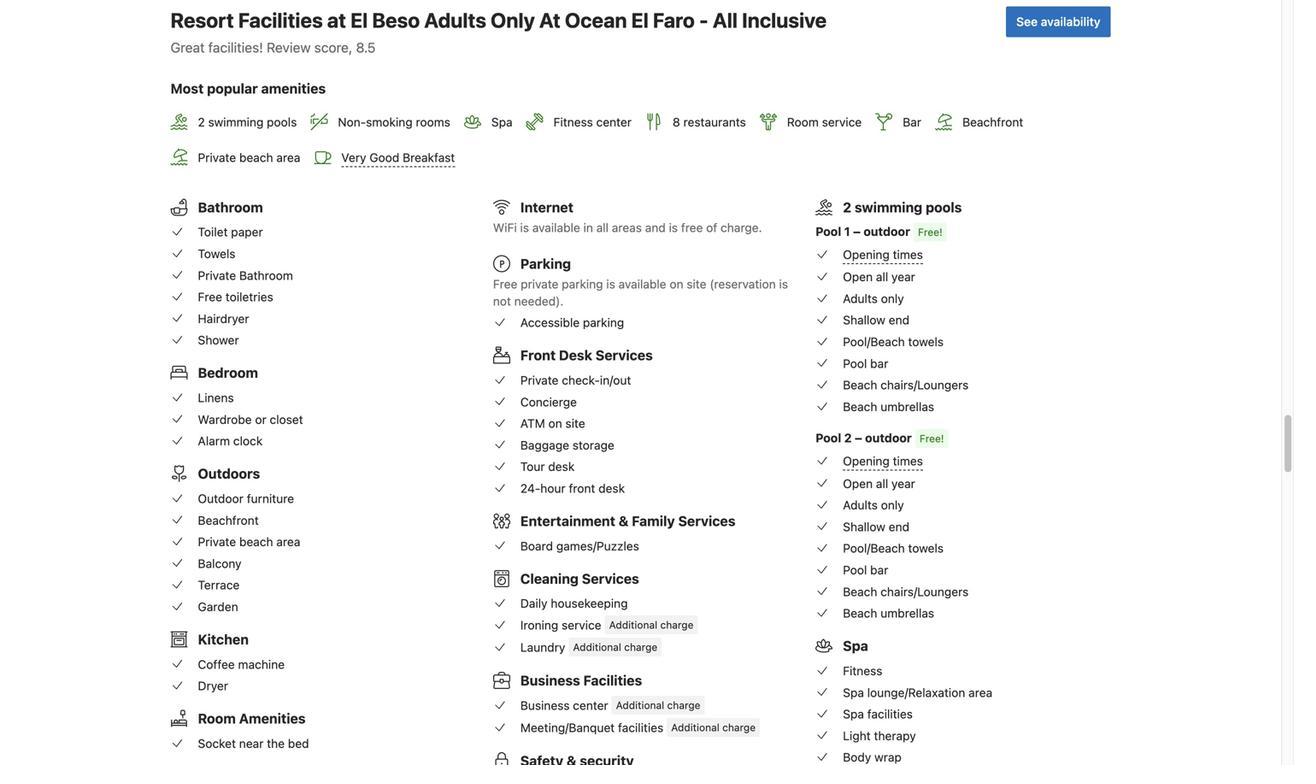 Task type: describe. For each thing, give the bounding box(es) containing it.
alarm clock
[[198, 434, 263, 448]]

bar
[[903, 115, 922, 129]]

private down popular
[[198, 150, 236, 164]]

front
[[520, 347, 556, 363]]

2 vertical spatial services
[[582, 571, 639, 587]]

2 vertical spatial area
[[969, 685, 993, 700]]

1 shallow end from the top
[[843, 313, 910, 327]]

business facilities
[[520, 673, 642, 689]]

pool 1 – outdoor free!
[[816, 224, 943, 238]]

spa lounge/relaxation area
[[843, 685, 993, 700]]

room amenities
[[198, 711, 306, 727]]

lounge/relaxation
[[867, 685, 965, 700]]

1 bar from the top
[[870, 356, 889, 370]]

additional for service
[[609, 619, 658, 631]]

most
[[171, 81, 204, 97]]

popular
[[207, 81, 258, 97]]

1 vertical spatial adults
[[843, 291, 878, 306]]

available inside free private parking is available on site (reservation is not needed).
[[619, 277, 666, 291]]

baggage storage
[[520, 438, 615, 452]]

2 open all year from the top
[[843, 476, 915, 491]]

free! for pool 2 – outdoor
[[920, 433, 944, 445]]

housekeeping
[[551, 596, 628, 611]]

3 beach from the top
[[843, 585, 877, 599]]

0 horizontal spatial beachfront
[[198, 513, 259, 527]]

2 open from the top
[[843, 476, 873, 491]]

towels
[[198, 247, 236, 261]]

1 horizontal spatial swimming
[[855, 199, 923, 215]]

fitness center
[[554, 115, 632, 129]]

1 vertical spatial pools
[[926, 199, 962, 215]]

balcony
[[198, 556, 242, 571]]

0 vertical spatial 2
[[198, 115, 205, 129]]

entertainment
[[520, 513, 615, 529]]

spa facilities
[[843, 707, 913, 721]]

on inside free private parking is available on site (reservation is not needed).
[[670, 277, 684, 291]]

coffee machine
[[198, 657, 285, 671]]

areas
[[612, 220, 642, 235]]

1 beach from the top
[[239, 150, 273, 164]]

internet
[[520, 199, 574, 215]]

– for 2
[[855, 431, 862, 445]]

2 beach chairs/loungers from the top
[[843, 585, 969, 599]]

toiletries
[[226, 290, 273, 304]]

atm
[[520, 416, 545, 431]]

2 opening times from the top
[[843, 454, 923, 468]]

closet
[[270, 412, 303, 426]]

1 opening times from the top
[[843, 247, 923, 261]]

1 adults only from the top
[[843, 291, 904, 306]]

2 vertical spatial 2
[[844, 431, 852, 445]]

1 beach chairs/loungers from the top
[[843, 378, 969, 392]]

bed
[[288, 736, 309, 751]]

private bathroom
[[198, 268, 293, 282]]

meeting/banquet
[[520, 721, 615, 735]]

1 vertical spatial desk
[[599, 481, 625, 495]]

outdoor
[[198, 492, 244, 506]]

facilities!
[[208, 39, 263, 56]]

very good breakfast
[[341, 150, 455, 165]]

1 vertical spatial services
[[678, 513, 736, 529]]

service for ironing
[[562, 618, 602, 632]]

is up accessible parking
[[606, 277, 615, 291]]

service for room
[[822, 115, 862, 129]]

the
[[267, 736, 285, 751]]

daily
[[520, 596, 548, 611]]

charge.
[[721, 220, 762, 235]]

0 horizontal spatial site
[[565, 416, 585, 431]]

faro
[[653, 8, 695, 32]]

2 private beach area from the top
[[198, 535, 300, 549]]

1 shallow from the top
[[843, 313, 886, 327]]

pool 2 – outdoor free!
[[816, 431, 944, 445]]

inclusive
[[742, 8, 827, 32]]

private check-in/out
[[520, 373, 631, 387]]

outdoor furniture
[[198, 492, 294, 506]]

is right 'and'
[[669, 220, 678, 235]]

wifi is available in all areas and is free of charge.
[[493, 220, 762, 235]]

charge for business center
[[667, 699, 701, 711]]

hour
[[541, 481, 566, 495]]

only
[[491, 8, 535, 32]]

2 beach from the top
[[843, 400, 877, 414]]

room service
[[787, 115, 862, 129]]

1 open all year from the top
[[843, 270, 915, 284]]

desk
[[559, 347, 592, 363]]

free for free private parking is available on site (reservation is not needed).
[[493, 277, 518, 291]]

0 vertical spatial all
[[596, 220, 609, 235]]

non-smoking rooms
[[338, 115, 450, 129]]

1 towels from the top
[[908, 335, 944, 349]]

smoking
[[366, 115, 413, 129]]

24-
[[520, 481, 541, 495]]

2 only from the top
[[881, 498, 904, 512]]

private up concierge
[[520, 373, 559, 387]]

therapy
[[874, 729, 916, 743]]

charge for ironing service
[[660, 619, 694, 631]]

1 opening from the top
[[843, 247, 890, 261]]

2 pool/beach towels from the top
[[843, 541, 944, 555]]

toilet
[[198, 225, 228, 239]]

1 el from the left
[[351, 8, 368, 32]]

board
[[520, 539, 553, 553]]

1 vertical spatial on
[[548, 416, 562, 431]]

2 umbrellas from the top
[[881, 606, 934, 620]]

2 end from the top
[[889, 520, 910, 534]]

1 vertical spatial parking
[[583, 316, 624, 330]]

check-
[[562, 373, 600, 387]]

business for business facilities
[[520, 673, 580, 689]]

free private parking is available on site (reservation is not needed).
[[493, 277, 788, 308]]

meeting/banquet facilities additional charge
[[520, 721, 756, 735]]

adults inside resort facilities at el beso adults only at ocean el faro - all inclusive great facilities! review score, 8.5
[[424, 8, 486, 32]]

1 beach umbrellas from the top
[[843, 400, 934, 414]]

business for business center additional charge
[[520, 698, 570, 713]]

1 horizontal spatial 2 swimming pools
[[843, 199, 962, 215]]

2 vertical spatial adults
[[843, 498, 878, 512]]

2 towels from the top
[[908, 541, 944, 555]]

concierge
[[520, 395, 577, 409]]

1 only from the top
[[881, 291, 904, 306]]

free toiletries
[[198, 290, 273, 304]]

1 private beach area from the top
[[198, 150, 300, 164]]

games/puzzles
[[556, 539, 639, 553]]

2 beach from the top
[[239, 535, 273, 549]]

review
[[267, 39, 311, 56]]

clock
[[233, 434, 263, 448]]

all
[[713, 8, 738, 32]]

daily housekeeping
[[520, 596, 628, 611]]

kitchen
[[198, 631, 249, 648]]

entertainment & family services
[[520, 513, 736, 529]]

wardrobe
[[198, 412, 252, 426]]

light
[[843, 729, 871, 743]]

fitness for fitness center
[[554, 115, 593, 129]]

rooms
[[416, 115, 450, 129]]

8 restaurants
[[673, 115, 746, 129]]

accessible
[[520, 316, 580, 330]]

socket near the bed
[[198, 736, 309, 751]]

terrace
[[198, 578, 240, 592]]

fitness for fitness
[[843, 664, 883, 678]]

1 pool/beach from the top
[[843, 335, 905, 349]]

1 vertical spatial bathroom
[[239, 268, 293, 282]]

see availability button
[[1006, 7, 1111, 37]]

see
[[1017, 15, 1038, 29]]

1 umbrellas from the top
[[881, 400, 934, 414]]

ocean
[[565, 8, 627, 32]]

wifi
[[493, 220, 517, 235]]

body
[[843, 750, 871, 764]]

amenities
[[261, 81, 326, 97]]

24-hour front desk
[[520, 481, 625, 495]]

non-
[[338, 115, 366, 129]]

8
[[673, 115, 680, 129]]

toilet paper
[[198, 225, 263, 239]]

4 beach from the top
[[843, 606, 877, 620]]

charge inside laundry additional charge
[[624, 641, 658, 653]]

socket
[[198, 736, 236, 751]]

parking inside free private parking is available on site (reservation is not needed).
[[562, 277, 603, 291]]

of
[[706, 220, 717, 235]]

0 vertical spatial desk
[[548, 460, 575, 474]]

1 pool/beach towels from the top
[[843, 335, 944, 349]]



Task type: vqa. For each thing, say whether or not it's contained in the screenshot.


Task type: locate. For each thing, give the bounding box(es) containing it.
not
[[493, 294, 511, 308]]

site inside free private parking is available on site (reservation is not needed).
[[687, 277, 707, 291]]

pool/beach towels
[[843, 335, 944, 349], [843, 541, 944, 555]]

1 vertical spatial room
[[198, 711, 236, 727]]

bathroom up toilet paper
[[198, 199, 263, 215]]

parking
[[562, 277, 603, 291], [583, 316, 624, 330]]

charge inside ironing service additional charge
[[660, 619, 694, 631]]

0 vertical spatial bar
[[870, 356, 889, 370]]

on right atm
[[548, 416, 562, 431]]

parking up accessible parking
[[562, 277, 603, 291]]

good
[[370, 150, 399, 165]]

2 chairs/loungers from the top
[[881, 585, 969, 599]]

center
[[596, 115, 632, 129], [573, 698, 608, 713]]

-
[[699, 8, 709, 32]]

charge for meeting/banquet facilities
[[722, 722, 756, 734]]

1 horizontal spatial facilities
[[867, 707, 913, 721]]

facilities inside resort facilities at el beso adults only at ocean el faro - all inclusive great facilities! review score, 8.5
[[238, 8, 323, 32]]

0 vertical spatial area
[[276, 150, 300, 164]]

2 opening from the top
[[843, 454, 890, 468]]

in
[[584, 220, 593, 235]]

services up housekeeping on the left of the page
[[582, 571, 639, 587]]

resort
[[171, 8, 234, 32]]

body wrap
[[843, 750, 902, 764]]

beach umbrellas up pool 2 – outdoor free!
[[843, 400, 934, 414]]

room for room service
[[787, 115, 819, 129]]

hairdryer
[[198, 312, 249, 326]]

2 swimming pools up pool 1 – outdoor free!
[[843, 199, 962, 215]]

spa
[[491, 115, 513, 129], [843, 638, 868, 654], [843, 685, 864, 700], [843, 707, 864, 721]]

is right wifi
[[520, 220, 529, 235]]

charge inside meeting/banquet facilities additional charge
[[722, 722, 756, 734]]

and
[[645, 220, 666, 235]]

0 vertical spatial bathroom
[[198, 199, 263, 215]]

open all year down pool 1 – outdoor free!
[[843, 270, 915, 284]]

2 shallow from the top
[[843, 520, 886, 534]]

bedroom
[[198, 365, 258, 381]]

adults only down pool 1 – outdoor free!
[[843, 291, 904, 306]]

or
[[255, 412, 266, 426]]

center left 8
[[596, 115, 632, 129]]

2 adults only from the top
[[843, 498, 904, 512]]

opening times down pool 1 – outdoor free!
[[843, 247, 923, 261]]

1 vertical spatial opening times
[[843, 454, 923, 468]]

facilities down business center additional charge
[[618, 721, 664, 735]]

2 shallow end from the top
[[843, 520, 910, 534]]

beso
[[372, 8, 420, 32]]

0 horizontal spatial on
[[548, 416, 562, 431]]

most popular amenities
[[171, 81, 326, 97]]

free! inside pool 1 – outdoor free!
[[918, 226, 943, 238]]

ironing
[[520, 618, 558, 632]]

tour
[[520, 460, 545, 474]]

0 vertical spatial 2 swimming pools
[[198, 115, 297, 129]]

1 vertical spatial beach chairs/loungers
[[843, 585, 969, 599]]

1 horizontal spatial site
[[687, 277, 707, 291]]

1 vertical spatial pool/beach towels
[[843, 541, 944, 555]]

desk down baggage storage at the left bottom of page
[[548, 460, 575, 474]]

available
[[532, 220, 580, 235], [619, 277, 666, 291]]

free for free toiletries
[[198, 290, 222, 304]]

0 horizontal spatial 2 swimming pools
[[198, 115, 297, 129]]

beach umbrellas up lounge/relaxation
[[843, 606, 934, 620]]

1 vertical spatial private beach area
[[198, 535, 300, 549]]

times down pool 2 – outdoor free!
[[893, 454, 923, 468]]

1 vertical spatial bar
[[870, 563, 889, 577]]

1 horizontal spatial available
[[619, 277, 666, 291]]

facilities for business
[[584, 673, 642, 689]]

outdoor
[[864, 224, 910, 238], [865, 431, 912, 445]]

business down 'laundry'
[[520, 673, 580, 689]]

free inside free private parking is available on site (reservation is not needed).
[[493, 277, 518, 291]]

all down pool 1 – outdoor free!
[[876, 270, 888, 284]]

breakfast
[[403, 150, 455, 165]]

additional for center
[[616, 699, 664, 711]]

room for room amenities
[[198, 711, 236, 727]]

laundry additional charge
[[520, 640, 658, 654]]

charge inside business center additional charge
[[667, 699, 701, 711]]

0 vertical spatial on
[[670, 277, 684, 291]]

1 horizontal spatial beachfront
[[963, 115, 1024, 129]]

1 vertical spatial adults only
[[843, 498, 904, 512]]

1 vertical spatial beach
[[239, 535, 273, 549]]

0 vertical spatial site
[[687, 277, 707, 291]]

0 vertical spatial beachfront
[[963, 115, 1024, 129]]

0 vertical spatial center
[[596, 115, 632, 129]]

beach up balcony at the bottom left of the page
[[239, 535, 273, 549]]

1 vertical spatial –
[[855, 431, 862, 445]]

umbrellas
[[881, 400, 934, 414], [881, 606, 934, 620]]

1 vertical spatial center
[[573, 698, 608, 713]]

outdoor for pool 2 – outdoor
[[865, 431, 912, 445]]

opening
[[843, 247, 890, 261], [843, 454, 890, 468]]

1 vertical spatial all
[[876, 270, 888, 284]]

beach umbrellas
[[843, 400, 934, 414], [843, 606, 934, 620]]

0 vertical spatial umbrellas
[[881, 400, 934, 414]]

1 horizontal spatial fitness
[[843, 664, 883, 678]]

0 vertical spatial opening
[[843, 247, 890, 261]]

0 vertical spatial services
[[596, 347, 653, 363]]

0 vertical spatial end
[[889, 313, 910, 327]]

el right at
[[351, 8, 368, 32]]

0 vertical spatial chairs/loungers
[[881, 378, 969, 392]]

cleaning services
[[520, 571, 639, 587]]

0 vertical spatial times
[[893, 247, 923, 261]]

dryer
[[198, 679, 228, 693]]

1 vertical spatial beach umbrellas
[[843, 606, 934, 620]]

front desk services
[[520, 347, 653, 363]]

facilities for meeting/banquet
[[618, 721, 664, 735]]

0 vertical spatial beach
[[239, 150, 273, 164]]

beach down the most popular amenities at the left of the page
[[239, 150, 273, 164]]

site left (reservation
[[687, 277, 707, 291]]

open down pool 2 – outdoor free!
[[843, 476, 873, 491]]

2 el from the left
[[631, 8, 649, 32]]

2 vertical spatial all
[[876, 476, 888, 491]]

parking up front desk services
[[583, 316, 624, 330]]

area left very
[[276, 150, 300, 164]]

1 vertical spatial 2 swimming pools
[[843, 199, 962, 215]]

– for 1
[[853, 224, 861, 238]]

private up balcony at the bottom left of the page
[[198, 535, 236, 549]]

beachfront down outdoor
[[198, 513, 259, 527]]

beach
[[843, 378, 877, 392], [843, 400, 877, 414], [843, 585, 877, 599], [843, 606, 877, 620]]

2 times from the top
[[893, 454, 923, 468]]

1 vertical spatial only
[[881, 498, 904, 512]]

0 vertical spatial beach chairs/loungers
[[843, 378, 969, 392]]

0 vertical spatial –
[[853, 224, 861, 238]]

parking
[[520, 255, 571, 272]]

0 horizontal spatial swimming
[[208, 115, 264, 129]]

1 vertical spatial chairs/loungers
[[881, 585, 969, 599]]

1 times from the top
[[893, 247, 923, 261]]

near
[[239, 736, 264, 751]]

services
[[596, 347, 653, 363], [678, 513, 736, 529], [582, 571, 639, 587]]

0 horizontal spatial desk
[[548, 460, 575, 474]]

cleaning
[[520, 571, 579, 587]]

light therapy
[[843, 729, 916, 743]]

free
[[681, 220, 703, 235]]

times down pool 1 – outdoor free!
[[893, 247, 923, 261]]

adults down the 1
[[843, 291, 878, 306]]

ironing service additional charge
[[520, 618, 694, 632]]

at
[[327, 8, 346, 32]]

additional inside business center additional charge
[[616, 699, 664, 711]]

0 vertical spatial year
[[892, 270, 915, 284]]

machine
[[238, 657, 285, 671]]

free! for pool 1 – outdoor
[[918, 226, 943, 238]]

1 vertical spatial available
[[619, 277, 666, 291]]

0 vertical spatial pools
[[267, 115, 297, 129]]

only down pool 1 – outdoor free!
[[881, 291, 904, 306]]

only down pool 2 – outdoor free!
[[881, 498, 904, 512]]

adults only
[[843, 291, 904, 306], [843, 498, 904, 512]]

shower
[[198, 333, 239, 347]]

adults down pool 2 – outdoor free!
[[843, 498, 878, 512]]

resort facilities at el beso adults only at ocean el faro - all inclusive great facilities! review score, 8.5
[[171, 8, 827, 56]]

linens
[[198, 391, 234, 405]]

1 business from the top
[[520, 673, 580, 689]]

great
[[171, 39, 205, 56]]

1 vertical spatial umbrellas
[[881, 606, 934, 620]]

services right the family
[[678, 513, 736, 529]]

year down pool 1 – outdoor free!
[[892, 270, 915, 284]]

storage
[[573, 438, 615, 452]]

0 vertical spatial adults
[[424, 8, 486, 32]]

pool/beach
[[843, 335, 905, 349], [843, 541, 905, 555]]

opening down pool 1 – outdoor free!
[[843, 247, 890, 261]]

adults only down pool 2 – outdoor free!
[[843, 498, 904, 512]]

1 vertical spatial fitness
[[843, 664, 883, 678]]

1 horizontal spatial desk
[[599, 481, 625, 495]]

services up in/out
[[596, 347, 653, 363]]

facilities up therapy
[[867, 707, 913, 721]]

1 vertical spatial open
[[843, 476, 873, 491]]

0 vertical spatial towels
[[908, 335, 944, 349]]

0 vertical spatial service
[[822, 115, 862, 129]]

facilities for spa
[[867, 707, 913, 721]]

adults left only
[[424, 8, 486, 32]]

1 vertical spatial service
[[562, 618, 602, 632]]

year down pool 2 – outdoor free!
[[892, 476, 915, 491]]

2 pool/beach from the top
[[843, 541, 905, 555]]

additional for facilities
[[671, 722, 720, 734]]

0 horizontal spatial el
[[351, 8, 368, 32]]

el left faro
[[631, 8, 649, 32]]

1 year from the top
[[892, 270, 915, 284]]

0 vertical spatial private beach area
[[198, 150, 300, 164]]

2 swimming pools
[[198, 115, 297, 129], [843, 199, 962, 215]]

1 vertical spatial beachfront
[[198, 513, 259, 527]]

adults
[[424, 8, 486, 32], [843, 291, 878, 306], [843, 498, 878, 512]]

umbrellas up pool 2 – outdoor free!
[[881, 400, 934, 414]]

room
[[787, 115, 819, 129], [198, 711, 236, 727]]

2 year from the top
[[892, 476, 915, 491]]

site up baggage storage at the left bottom of page
[[565, 416, 585, 431]]

center for fitness
[[596, 115, 632, 129]]

area down furniture on the left
[[276, 535, 300, 549]]

amenities
[[239, 711, 306, 727]]

1 open from the top
[[843, 270, 873, 284]]

outdoor for pool 1 – outdoor
[[864, 224, 910, 238]]

0 horizontal spatial fitness
[[554, 115, 593, 129]]

availability
[[1041, 15, 1101, 29]]

all right in
[[596, 220, 609, 235]]

0 vertical spatial pool bar
[[843, 356, 889, 370]]

bathroom up toiletries on the left
[[239, 268, 293, 282]]

additional inside laundry additional charge
[[573, 641, 621, 653]]

0 horizontal spatial service
[[562, 618, 602, 632]]

open
[[843, 270, 873, 284], [843, 476, 873, 491]]

0 horizontal spatial pools
[[267, 115, 297, 129]]

business up meeting/banquet
[[520, 698, 570, 713]]

at
[[539, 8, 561, 32]]

1 vertical spatial area
[[276, 535, 300, 549]]

1 vertical spatial open all year
[[843, 476, 915, 491]]

pools down amenities
[[267, 115, 297, 129]]

laundry
[[520, 640, 565, 654]]

2 pool bar from the top
[[843, 563, 889, 577]]

facilities up review
[[238, 8, 323, 32]]

private beach area up balcony at the bottom left of the page
[[198, 535, 300, 549]]

service left bar
[[822, 115, 862, 129]]

0 vertical spatial open all year
[[843, 270, 915, 284]]

opening down pool 2 – outdoor free!
[[843, 454, 890, 468]]

1 vertical spatial facilities
[[584, 673, 642, 689]]

only
[[881, 291, 904, 306], [881, 498, 904, 512]]

business
[[520, 673, 580, 689], [520, 698, 570, 713]]

facilities for resort
[[238, 8, 323, 32]]

open all year
[[843, 270, 915, 284], [843, 476, 915, 491]]

available down "internet"
[[532, 220, 580, 235]]

private beach area down the most popular amenities at the left of the page
[[198, 150, 300, 164]]

1 horizontal spatial el
[[631, 8, 649, 32]]

1 end from the top
[[889, 313, 910, 327]]

opening times
[[843, 247, 923, 261], [843, 454, 923, 468]]

area right lounge/relaxation
[[969, 685, 993, 700]]

chairs/loungers
[[881, 378, 969, 392], [881, 585, 969, 599]]

open all year down pool 2 – outdoor free!
[[843, 476, 915, 491]]

1 vertical spatial opening
[[843, 454, 890, 468]]

1 horizontal spatial facilities
[[584, 673, 642, 689]]

swimming down popular
[[208, 115, 264, 129]]

1 vertical spatial end
[[889, 520, 910, 534]]

2 bar from the top
[[870, 563, 889, 577]]

center down business facilities
[[573, 698, 608, 713]]

0 vertical spatial open
[[843, 270, 873, 284]]

additional inside ironing service additional charge
[[609, 619, 658, 631]]

1
[[844, 224, 850, 238]]

1 horizontal spatial pools
[[926, 199, 962, 215]]

1 vertical spatial shallow
[[843, 520, 886, 534]]

furniture
[[247, 492, 294, 506]]

1 vertical spatial year
[[892, 476, 915, 491]]

1 vertical spatial towels
[[908, 541, 944, 555]]

coffee
[[198, 657, 235, 671]]

free up hairdryer
[[198, 290, 222, 304]]

1 beach from the top
[[843, 378, 877, 392]]

el
[[351, 8, 368, 32], [631, 8, 649, 32]]

1 horizontal spatial service
[[822, 115, 862, 129]]

2 swimming pools down the most popular amenities at the left of the page
[[198, 115, 297, 129]]

outdoors
[[198, 466, 260, 482]]

1 pool bar from the top
[[843, 356, 889, 370]]

2 business from the top
[[520, 698, 570, 713]]

atm on site
[[520, 416, 585, 431]]

0 vertical spatial fitness
[[554, 115, 593, 129]]

free up not
[[493, 277, 518, 291]]

center for business
[[573, 698, 608, 713]]

in/out
[[600, 373, 631, 387]]

beachfront right bar
[[963, 115, 1024, 129]]

on down free
[[670, 277, 684, 291]]

shallow
[[843, 313, 886, 327], [843, 520, 886, 534]]

1 horizontal spatial room
[[787, 115, 819, 129]]

1 vertical spatial pool/beach
[[843, 541, 905, 555]]

0 vertical spatial only
[[881, 291, 904, 306]]

free! inside pool 2 – outdoor free!
[[920, 433, 944, 445]]

beach chairs/loungers
[[843, 378, 969, 392], [843, 585, 969, 599]]

0 vertical spatial business
[[520, 673, 580, 689]]

see availability
[[1017, 15, 1101, 29]]

(reservation
[[710, 277, 776, 291]]

swimming up pool 1 – outdoor free!
[[855, 199, 923, 215]]

business center additional charge
[[520, 698, 701, 713]]

times
[[893, 247, 923, 261], [893, 454, 923, 468]]

1 vertical spatial outdoor
[[865, 431, 912, 445]]

1 vertical spatial 2
[[843, 199, 852, 215]]

opening times down pool 2 – outdoor free!
[[843, 454, 923, 468]]

tour desk
[[520, 460, 575, 474]]

open down the 1
[[843, 270, 873, 284]]

0 horizontal spatial facilities
[[238, 8, 323, 32]]

desk right front
[[599, 481, 625, 495]]

0 vertical spatial swimming
[[208, 115, 264, 129]]

private down towels
[[198, 268, 236, 282]]

1 chairs/loungers from the top
[[881, 378, 969, 392]]

available down 'and'
[[619, 277, 666, 291]]

facilities up business center additional charge
[[584, 673, 642, 689]]

accessible parking
[[520, 316, 624, 330]]

1 vertical spatial swimming
[[855, 199, 923, 215]]

wardrobe or closet
[[198, 412, 303, 426]]

baggage
[[520, 438, 569, 452]]

2 beach umbrellas from the top
[[843, 606, 934, 620]]

0 vertical spatial available
[[532, 220, 580, 235]]

swimming
[[208, 115, 264, 129], [855, 199, 923, 215]]

0 horizontal spatial facilities
[[618, 721, 664, 735]]

0 vertical spatial pool/beach
[[843, 335, 905, 349]]

service down the daily housekeeping
[[562, 618, 602, 632]]

facilities
[[867, 707, 913, 721], [618, 721, 664, 735]]

umbrellas up lounge/relaxation
[[881, 606, 934, 620]]

is right (reservation
[[779, 277, 788, 291]]

pools up pool 1 – outdoor free!
[[926, 199, 962, 215]]

all down pool 2 – outdoor free!
[[876, 476, 888, 491]]

additional inside meeting/banquet facilities additional charge
[[671, 722, 720, 734]]



